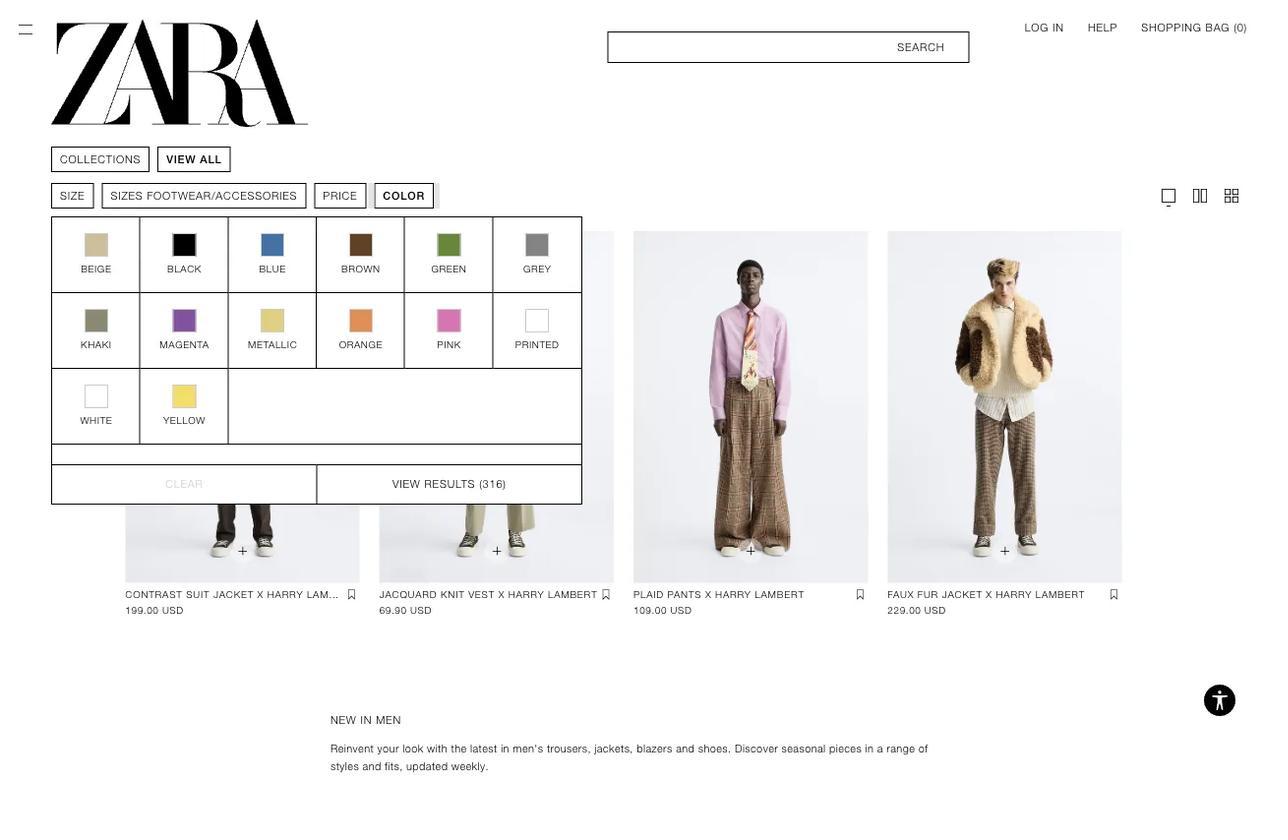 Task type: describe. For each thing, give the bounding box(es) containing it.
jackets,
[[595, 743, 634, 755]]

zara logo united states. go to homepage image
[[51, 20, 309, 127]]

yellow
[[163, 414, 206, 426]]

sizes footwear/accessories
[[111, 189, 298, 202]]

discover
[[735, 743, 779, 755]]

the
[[451, 743, 467, 755]]

view results (316)
[[393, 478, 507, 491]]

109.00
[[634, 605, 667, 617]]

(
[[1234, 21, 1238, 33]]

add item to wishlist image for contrast suit jacket x harry lambert
[[344, 587, 360, 603]]

men
[[376, 715, 402, 727]]

lambert for contrast suit jacket x harry lambert
[[307, 589, 357, 601]]

add item to wishlist image for plaid pants x harry lambert
[[853, 587, 868, 603]]

knit
[[441, 589, 465, 601]]

view for view all
[[167, 153, 196, 165]]

help
[[1089, 21, 1118, 33]]

brown
[[341, 263, 381, 275]]

new in men
[[331, 715, 402, 727]]

plaid
[[634, 589, 664, 601]]

black
[[167, 263, 202, 275]]

log in
[[1025, 21, 1065, 33]]

shoes.
[[699, 743, 732, 755]]

price
[[323, 189, 358, 202]]

open menu image
[[16, 20, 35, 39]]

69.90 usd
[[380, 605, 432, 617]]

all
[[200, 153, 222, 165]]

new
[[331, 715, 357, 727]]

fur
[[918, 589, 939, 601]]

1 horizontal spatial in
[[501, 743, 510, 755]]

229.00
[[888, 605, 922, 617]]

199.00
[[125, 605, 159, 617]]

1 vertical spatial and
[[363, 761, 382, 773]]

reinvent your look with the latest in men's trousers, jackets, blazers and shoes. discover seasonal pieces in a range of styles and fits, updated weekly.
[[331, 743, 929, 773]]

x for jacquard
[[499, 589, 505, 601]]

contrast suit jacket x harry lambert link
[[125, 587, 357, 603]]

faux
[[888, 589, 915, 601]]

jacket for suit
[[213, 589, 254, 601]]

printed
[[516, 339, 560, 350]]

plaid pants x harry lambert
[[634, 589, 805, 601]]

price button
[[314, 183, 366, 209]]

range
[[887, 743, 916, 755]]

metallic
[[248, 339, 298, 350]]

3 harry from the left
[[716, 589, 752, 601]]

contrast
[[125, 589, 183, 601]]

trousers,
[[547, 743, 591, 755]]

beige
[[81, 263, 112, 275]]

109.00 usd
[[634, 605, 692, 617]]

results
[[425, 478, 476, 491]]

image 0 of plaid pants x harry lambert from zara image
[[634, 231, 868, 583]]

in
[[1053, 21, 1065, 33]]

0 horizontal spatial in
[[361, 715, 372, 727]]

collections link
[[60, 152, 141, 167]]

a
[[878, 743, 884, 755]]

jacquard
[[380, 589, 437, 601]]

pants
[[668, 589, 702, 601]]

log
[[1025, 21, 1049, 33]]

khaki
[[81, 339, 112, 350]]

color
[[383, 189, 425, 202]]

view all link
[[167, 152, 222, 167]]

lambert for jacquard knit vest x harry lambert
[[548, 589, 598, 601]]

vest
[[469, 589, 495, 601]]

fits,
[[385, 761, 403, 773]]

of
[[919, 743, 929, 755]]

size button
[[51, 183, 94, 209]]

x for faux
[[987, 589, 993, 601]]

styles
[[331, 761, 359, 773]]

search link
[[608, 31, 970, 63]]

sizes footwear/accessories button
[[102, 183, 306, 209]]

jacquard knit vest x harry lambert link
[[380, 587, 598, 603]]

blue
[[259, 263, 286, 275]]

)
[[1245, 21, 1248, 33]]

pieces
[[830, 743, 862, 755]]

69.90
[[380, 605, 407, 617]]

help link
[[1089, 20, 1118, 35]]

plaid pants x harry lambert link
[[634, 587, 805, 603]]



Task type: locate. For each thing, give the bounding box(es) containing it.
x right pants
[[706, 589, 712, 601]]

1 zoom change image from the left
[[1159, 186, 1179, 206]]

shopping
[[1142, 21, 1202, 33]]

log in link
[[1025, 20, 1065, 35]]

harry right pants
[[716, 589, 752, 601]]

1 x from the left
[[257, 589, 264, 601]]

white
[[80, 414, 112, 426]]

4 lambert from the left
[[1036, 589, 1086, 601]]

usd down contrast
[[162, 605, 184, 617]]

harry right fur
[[997, 589, 1033, 601]]

magenta
[[160, 339, 209, 350]]

image 0 of contrast suit jacket x harry lambert from zara image
[[125, 231, 360, 583]]

2 lambert from the left
[[548, 589, 598, 601]]

1 horizontal spatial and
[[676, 743, 695, 755]]

2 horizontal spatial in
[[866, 743, 874, 755]]

4 harry from the left
[[997, 589, 1033, 601]]

1 usd from the left
[[162, 605, 184, 617]]

2 x from the left
[[499, 589, 505, 601]]

x right vest on the bottom of page
[[499, 589, 505, 601]]

(316)
[[479, 478, 507, 491]]

orange
[[339, 339, 383, 350]]

in
[[361, 715, 372, 727], [501, 743, 510, 755], [866, 743, 874, 755]]

usd for 69.90 usd
[[410, 605, 432, 617]]

x right fur
[[987, 589, 993, 601]]

3 usd from the left
[[671, 605, 692, 617]]

harry for jacquard knit vest x harry lambert
[[509, 589, 545, 601]]

and
[[676, 743, 695, 755], [363, 761, 382, 773]]

4 x from the left
[[987, 589, 993, 601]]

4 usd from the left
[[925, 605, 947, 617]]

harry for contrast suit jacket x harry lambert
[[267, 589, 304, 601]]

look
[[403, 743, 424, 755]]

0 horizontal spatial and
[[363, 761, 382, 773]]

add item to wishlist image for faux fur jacket x harry lambert
[[1107, 587, 1123, 603]]

2 add item to wishlist image from the left
[[853, 587, 868, 603]]

1 horizontal spatial view
[[393, 478, 421, 491]]

jacket for fur
[[943, 589, 983, 601]]

view
[[167, 153, 196, 165], [393, 478, 421, 491]]

accessibility image
[[1201, 681, 1240, 720]]

with
[[427, 743, 448, 755]]

Product search search field
[[608, 31, 970, 63]]

usd for 199.00 usd
[[162, 605, 184, 617]]

0 horizontal spatial zoom change image
[[1159, 186, 1179, 206]]

1 vertical spatial view
[[393, 478, 421, 491]]

men's
[[513, 743, 544, 755]]

usd for 229.00 usd
[[925, 605, 947, 617]]

and left fits,
[[363, 761, 382, 773]]

lambert for faux fur jacket x harry lambert
[[1036, 589, 1086, 601]]

2 jacket from the left
[[943, 589, 983, 601]]

view left "all"
[[167, 153, 196, 165]]

in left a
[[866, 743, 874, 755]]

usd down fur
[[925, 605, 947, 617]]

search
[[898, 41, 945, 53]]

latest
[[470, 743, 498, 755]]

view all
[[167, 153, 222, 165]]

contrast suit jacket x harry lambert
[[125, 589, 357, 601]]

1 horizontal spatial zoom change image
[[1222, 186, 1242, 206]]

reinvent
[[331, 743, 374, 755]]

color button
[[374, 183, 434, 209]]

in right latest
[[501, 743, 510, 755]]

0 vertical spatial view
[[167, 153, 196, 165]]

lambert
[[307, 589, 357, 601], [548, 589, 598, 601], [755, 589, 805, 601], [1036, 589, 1086, 601]]

usd for 109.00 usd
[[671, 605, 692, 617]]

harry right vest on the bottom of page
[[509, 589, 545, 601]]

add item to wishlist image
[[344, 587, 360, 603], [853, 587, 868, 603], [1107, 587, 1123, 603]]

image 0 of jacquard knit vest x harry lambert from zara image
[[380, 231, 614, 583]]

usd
[[162, 605, 184, 617], [410, 605, 432, 617], [671, 605, 692, 617], [925, 605, 947, 617]]

view for view results (316)
[[393, 478, 421, 491]]

2 harry from the left
[[509, 589, 545, 601]]

zoom change image right zoom change icon
[[1222, 186, 1242, 206]]

jacquard knit vest x harry lambert
[[380, 589, 598, 601]]

faux fur jacket x harry lambert
[[888, 589, 1086, 601]]

zoom change image
[[1191, 186, 1211, 206]]

1 harry from the left
[[267, 589, 304, 601]]

0 vertical spatial and
[[676, 743, 695, 755]]

blazers
[[637, 743, 673, 755]]

2 horizontal spatial add item to wishlist image
[[1107, 587, 1123, 603]]

updated
[[407, 761, 448, 773]]

add item to wishlist image
[[598, 587, 614, 603]]

harry for faux fur jacket x harry lambert
[[997, 589, 1033, 601]]

jacket right suit
[[213, 589, 254, 601]]

3 add item to wishlist image from the left
[[1107, 587, 1123, 603]]

3 lambert from the left
[[755, 589, 805, 601]]

grey
[[524, 263, 552, 275]]

0 horizontal spatial add item to wishlist image
[[344, 587, 360, 603]]

2 zoom change image from the left
[[1222, 186, 1242, 206]]

faux fur jacket x harry lambert link
[[888, 587, 1086, 603]]

weekly.
[[452, 761, 489, 773]]

image 0 of faux fur jacket x harry lambert from zara image
[[888, 231, 1123, 583]]

clear
[[165, 478, 203, 491]]

size
[[60, 189, 85, 202]]

in left men at left bottom
[[361, 715, 372, 727]]

and left shoes.
[[676, 743, 695, 755]]

suit
[[186, 589, 210, 601]]

0
[[1238, 21, 1245, 33]]

0 horizontal spatial jacket
[[213, 589, 254, 601]]

pink
[[437, 339, 461, 350]]

footwear/accessories
[[147, 189, 298, 202]]

zoom change image
[[1159, 186, 1179, 206], [1222, 186, 1242, 206]]

1 horizontal spatial add item to wishlist image
[[853, 587, 868, 603]]

229.00 usd
[[888, 605, 947, 617]]

collections
[[60, 153, 141, 165]]

clear button
[[52, 465, 317, 504]]

zoom change image left zoom change icon
[[1159, 186, 1179, 206]]

x right suit
[[257, 589, 264, 601]]

view left results
[[393, 478, 421, 491]]

1 lambert from the left
[[307, 589, 357, 601]]

usd down jacquard
[[410, 605, 432, 617]]

usd down pants
[[671, 605, 692, 617]]

harry right suit
[[267, 589, 304, 601]]

shopping bag ( 0 )
[[1142, 21, 1248, 33]]

1 add item to wishlist image from the left
[[344, 587, 360, 603]]

green
[[432, 263, 467, 275]]

0 status
[[1238, 21, 1245, 33]]

199.00 usd
[[125, 605, 184, 617]]

1 horizontal spatial jacket
[[943, 589, 983, 601]]

x for contrast
[[257, 589, 264, 601]]

3 x from the left
[[706, 589, 712, 601]]

jacket right fur
[[943, 589, 983, 601]]

0 horizontal spatial view
[[167, 153, 196, 165]]

1 jacket from the left
[[213, 589, 254, 601]]

harry
[[267, 589, 304, 601], [509, 589, 545, 601], [716, 589, 752, 601], [997, 589, 1033, 601]]

2 usd from the left
[[410, 605, 432, 617]]

your
[[378, 743, 399, 755]]

bag
[[1206, 21, 1231, 33]]

seasonal
[[782, 743, 826, 755]]

sizes
[[111, 189, 143, 202]]



Task type: vqa. For each thing, say whether or not it's contained in the screenshot.
ITEM to the right
no



